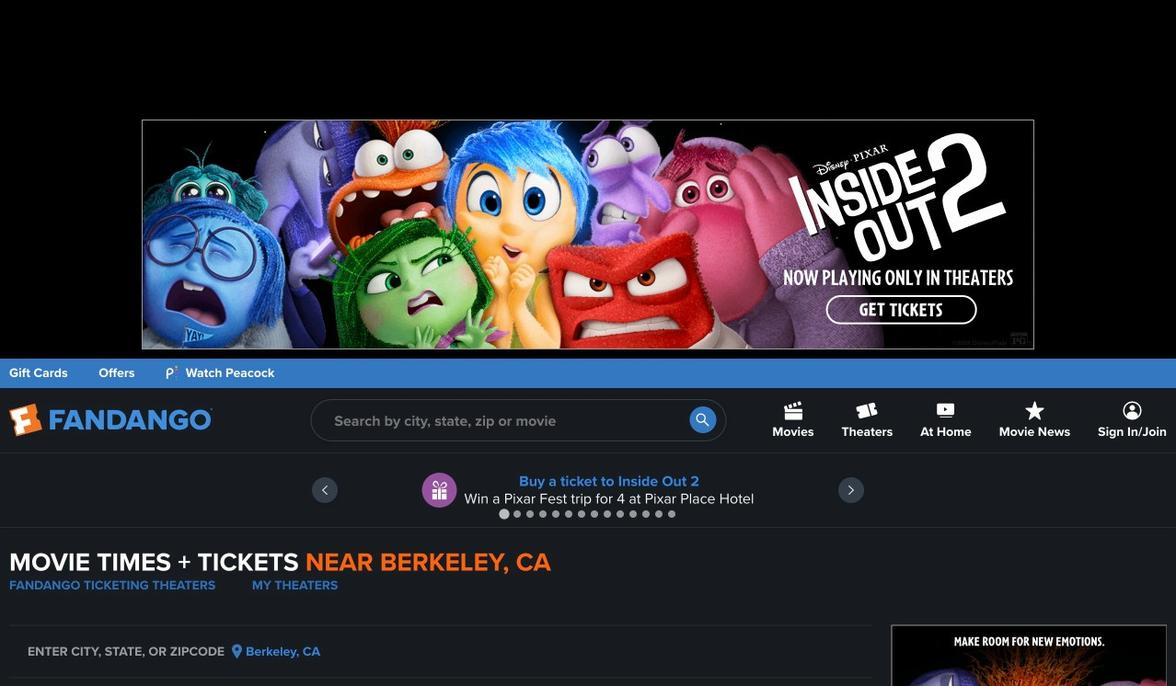 Task type: describe. For each thing, give the bounding box(es) containing it.
location light image
[[232, 644, 242, 659]]

offer icon image
[[422, 472, 457, 507]]



Task type: vqa. For each thing, say whether or not it's contained in the screenshot.
Advertisement element to the top
yes



Task type: locate. For each thing, give the bounding box(es) containing it.
Search by city, state, zip or movie text field
[[311, 399, 727, 441]]

1 vertical spatial advertisement element
[[891, 625, 1168, 687]]

advertisement element
[[142, 119, 1035, 349], [891, 625, 1168, 687]]

region
[[0, 453, 1176, 527]]

select a slide to show tab list
[[0, 506, 1176, 520]]

None search field
[[311, 399, 727, 441]]

0 vertical spatial advertisement element
[[142, 119, 1035, 349]]



